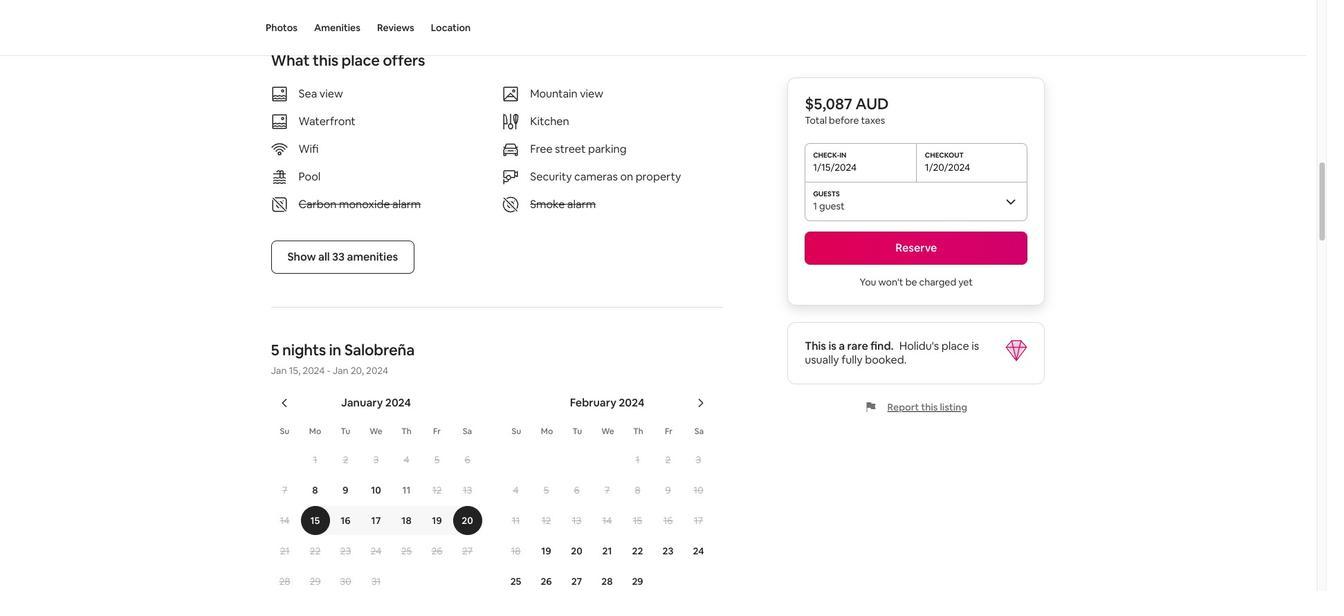 Task type: vqa. For each thing, say whether or not it's contained in the screenshot.
1st 15 button from left
yes



Task type: locate. For each thing, give the bounding box(es) containing it.
19 for rightmost 19 button
[[542, 546, 552, 558]]

1 horizontal spatial view
[[580, 87, 604, 101]]

20
[[462, 515, 473, 528], [571, 546, 583, 558]]

2 for january 2024
[[343, 454, 349, 467]]

jan left 15, in the left of the page
[[271, 365, 287, 377]]

in
[[329, 341, 342, 360]]

0 horizontal spatial 10
[[371, 485, 381, 497]]

0 horizontal spatial 1
[[313, 454, 317, 467]]

2 28 button from the left
[[592, 568, 623, 592]]

2 2 button from the left
[[653, 446, 684, 475]]

0 horizontal spatial 9
[[343, 485, 349, 497]]

19 button
[[422, 507, 452, 536], [531, 537, 562, 566]]

6 for bottommost 6 button
[[574, 485, 580, 497]]

2 14 from the left
[[603, 515, 612, 528]]

1 16 from the left
[[341, 515, 351, 528]]

3 for january 2024
[[374, 454, 379, 467]]

view for mountain view
[[580, 87, 604, 101]]

1 horizontal spatial 15
[[633, 515, 643, 528]]

2
[[343, 454, 349, 467], [666, 454, 671, 467]]

kitchen
[[530, 114, 570, 129]]

0 horizontal spatial su
[[280, 426, 290, 438]]

listing
[[941, 402, 968, 414]]

2 24 from the left
[[693, 546, 704, 558]]

0 horizontal spatial 2
[[343, 454, 349, 467]]

1 horizontal spatial 23
[[663, 546, 674, 558]]

2 17 from the left
[[694, 515, 704, 528]]

2 8 button from the left
[[623, 476, 653, 505]]

0 vertical spatial 25 button
[[392, 537, 422, 566]]

1 horizontal spatial th
[[634, 426, 644, 438]]

4 for leftmost 4 button
[[404, 454, 410, 467]]

0 horizontal spatial 12 button
[[422, 476, 452, 505]]

pool
[[299, 170, 321, 184]]

alarm down cameras
[[568, 197, 596, 212]]

place
[[342, 51, 380, 70], [942, 339, 970, 354]]

28
[[279, 576, 290, 588], [602, 576, 613, 588]]

2 22 button from the left
[[623, 537, 653, 566]]

1 vertical spatial 13
[[572, 515, 582, 528]]

is right holidu's
[[972, 339, 980, 354]]

0 horizontal spatial 9 button
[[331, 476, 361, 505]]

1 horizontal spatial 24 button
[[684, 537, 714, 566]]

22
[[310, 546, 321, 558], [632, 546, 644, 558]]

1 horizontal spatial 29
[[632, 576, 644, 588]]

4 button
[[392, 446, 422, 475], [501, 476, 531, 505]]

1 vertical spatial 4 button
[[501, 476, 531, 505]]

0 horizontal spatial 26
[[432, 546, 443, 558]]

be
[[906, 276, 918, 289]]

26 button
[[422, 537, 452, 566], [531, 568, 562, 592]]

booked.
[[866, 353, 907, 368]]

11 button
[[392, 476, 422, 505], [501, 507, 531, 536]]

1 23 button from the left
[[331, 537, 361, 566]]

2 29 from the left
[[632, 576, 644, 588]]

0 horizontal spatial 24 button
[[361, 537, 392, 566]]

24 button
[[361, 537, 392, 566], [684, 537, 714, 566]]

18
[[402, 515, 412, 528], [511, 546, 521, 558]]

1 horizontal spatial 3 button
[[684, 446, 714, 475]]

1 22 button from the left
[[300, 537, 331, 566]]

0 horizontal spatial 28 button
[[270, 568, 300, 592]]

reserve button
[[805, 232, 1028, 265]]

6 button
[[452, 446, 483, 475], [562, 476, 592, 505]]

1 7 from the left
[[282, 485, 288, 497]]

1 vertical spatial 18 button
[[501, 537, 531, 566]]

2 28 from the left
[[602, 576, 613, 588]]

th
[[402, 426, 412, 438], [634, 426, 644, 438]]

0 horizontal spatial alarm
[[393, 197, 421, 212]]

29 button
[[300, 568, 331, 592], [623, 568, 653, 592]]

1 21 from the left
[[280, 546, 290, 558]]

0 vertical spatial 18 button
[[392, 507, 422, 536]]

1 vertical spatial 20 button
[[562, 537, 592, 566]]

0 horizontal spatial 20
[[462, 515, 473, 528]]

1 24 from the left
[[371, 546, 382, 558]]

22 button
[[300, 537, 331, 566], [623, 537, 653, 566]]

17 button
[[361, 507, 392, 536], [684, 507, 714, 536]]

0 horizontal spatial 16
[[341, 515, 351, 528]]

28 for first the 28 button from right
[[602, 576, 613, 588]]

1 2 from the left
[[343, 454, 349, 467]]

1 horizontal spatial 9 button
[[653, 476, 684, 505]]

2 15 button from the left
[[623, 507, 653, 536]]

alarm right monoxide
[[393, 197, 421, 212]]

2 24 button from the left
[[684, 537, 714, 566]]

1 sa from the left
[[463, 426, 472, 438]]

1 28 from the left
[[279, 576, 290, 588]]

3
[[374, 454, 379, 467], [696, 454, 702, 467]]

2 29 button from the left
[[623, 568, 653, 592]]

18 button
[[392, 507, 422, 536], [501, 537, 531, 566]]

11
[[403, 485, 411, 497], [512, 515, 520, 528]]

2 15 from the left
[[633, 515, 643, 528]]

0 horizontal spatial 1 button
[[300, 446, 331, 475]]

1 15 button from the left
[[300, 507, 331, 536]]

2 horizontal spatial 5
[[544, 485, 549, 497]]

1 23 from the left
[[340, 546, 351, 558]]

1 horizontal spatial 23 button
[[653, 537, 684, 566]]

2 mo from the left
[[541, 426, 553, 438]]

1 1 button from the left
[[300, 446, 331, 475]]

10 button
[[361, 476, 392, 505], [684, 476, 714, 505]]

5 inside "5 nights in salobreña jan 15, 2024 - jan 20, 2024"
[[271, 341, 279, 360]]

february 2024
[[570, 396, 645, 411]]

th down january 2024
[[402, 426, 412, 438]]

23
[[340, 546, 351, 558], [663, 546, 674, 558]]

view right sea at the left top of page
[[320, 87, 343, 101]]

1 horizontal spatial 10
[[694, 485, 704, 497]]

1 horizontal spatial 12
[[542, 515, 551, 528]]

smoke
[[530, 197, 565, 212]]

0 horizontal spatial mo
[[309, 426, 321, 438]]

6 for left 6 button
[[465, 454, 471, 467]]

1 horizontal spatial 8
[[635, 485, 641, 497]]

2 view from the left
[[580, 87, 604, 101]]

1 10 button from the left
[[361, 476, 392, 505]]

show
[[288, 250, 316, 264]]

0 vertical spatial 25
[[401, 546, 412, 558]]

0 horizontal spatial 15
[[311, 515, 320, 528]]

1 horizontal spatial 21 button
[[592, 537, 623, 566]]

0 horizontal spatial 13
[[463, 485, 472, 497]]

2 1 button from the left
[[623, 446, 653, 475]]

0 horizontal spatial 6
[[465, 454, 471, 467]]

0 vertical spatial 20
[[462, 515, 473, 528]]

1 29 from the left
[[310, 576, 321, 588]]

alarm
[[393, 197, 421, 212], [568, 197, 596, 212]]

1 horizontal spatial 4
[[513, 485, 519, 497]]

0 horizontal spatial we
[[370, 426, 383, 438]]

1 horizontal spatial 9
[[666, 485, 671, 497]]

guest
[[820, 200, 845, 213]]

3 button
[[361, 446, 392, 475], [684, 446, 714, 475]]

25
[[401, 546, 412, 558], [511, 576, 522, 588]]

jan right -
[[333, 365, 349, 377]]

su
[[280, 426, 290, 438], [512, 426, 522, 438]]

1 vertical spatial 6 button
[[562, 476, 592, 505]]

1 horizontal spatial we
[[602, 426, 615, 438]]

15 button
[[300, 507, 331, 536], [623, 507, 653, 536]]

1 3 button from the left
[[361, 446, 392, 475]]

0 vertical spatial 20 button
[[452, 507, 483, 536]]

0 horizontal spatial 7
[[282, 485, 288, 497]]

2 14 button from the left
[[592, 507, 623, 536]]

2 fr from the left
[[665, 426, 673, 438]]

19
[[432, 515, 442, 528], [542, 546, 552, 558]]

2 22 from the left
[[632, 546, 644, 558]]

9 button
[[331, 476, 361, 505], [653, 476, 684, 505]]

2 9 from the left
[[666, 485, 671, 497]]

7 button
[[270, 476, 300, 505], [592, 476, 623, 505]]

th down the february 2024
[[634, 426, 644, 438]]

0 horizontal spatial 14
[[280, 515, 290, 528]]

0 vertical spatial 13
[[463, 485, 472, 497]]

security
[[530, 170, 572, 184]]

this left listing at the bottom right of the page
[[922, 402, 938, 414]]

tu down january
[[341, 426, 351, 438]]

is inside holidu's place is usually fully booked.
[[972, 339, 980, 354]]

0 horizontal spatial 19 button
[[422, 507, 452, 536]]

0 horizontal spatial 21 button
[[270, 537, 300, 566]]

1 15 from the left
[[311, 515, 320, 528]]

0 vertical spatial 11 button
[[392, 476, 422, 505]]

1 horizontal spatial 25 button
[[501, 568, 531, 592]]

1 2 button from the left
[[331, 446, 361, 475]]

1 button for february 2024
[[623, 446, 653, 475]]

1 horizontal spatial 8 button
[[623, 476, 653, 505]]

18 for '18' button to the right
[[511, 546, 521, 558]]

1 14 button from the left
[[270, 507, 300, 536]]

13 button
[[452, 476, 483, 505], [562, 507, 592, 536]]

jan
[[271, 365, 287, 377], [333, 365, 349, 377]]

1 horizontal spatial 2
[[666, 454, 671, 467]]

27 button
[[452, 537, 483, 566], [562, 568, 592, 592]]

1 horizontal spatial 17
[[694, 515, 704, 528]]

15 for second 15 "button" from right
[[311, 515, 320, 528]]

1 horizontal spatial 7
[[605, 485, 610, 497]]

20 button
[[452, 507, 483, 536], [562, 537, 592, 566]]

1 vertical spatial 25
[[511, 576, 522, 588]]

17 for 2nd 17 button
[[694, 515, 704, 528]]

2 button for february 2024
[[653, 446, 684, 475]]

28 button
[[270, 568, 300, 592], [592, 568, 623, 592]]

0 horizontal spatial 12
[[432, 485, 442, 497]]

monoxide
[[339, 197, 390, 212]]

this up sea view
[[313, 51, 339, 70]]

1/20/2024
[[926, 161, 971, 174]]

0 vertical spatial 12 button
[[422, 476, 452, 505]]

0 vertical spatial 18
[[402, 515, 412, 528]]

is left a
[[829, 339, 837, 354]]

0 horizontal spatial 18
[[402, 515, 412, 528]]

2 7 from the left
[[605, 485, 610, 497]]

0 vertical spatial 4 button
[[392, 446, 422, 475]]

property
[[636, 170, 681, 184]]

1 vertical spatial 11
[[512, 515, 520, 528]]

0 horizontal spatial 17 button
[[361, 507, 392, 536]]

view right mountain
[[580, 87, 604, 101]]

2024 right january
[[385, 396, 411, 411]]

we down january 2024
[[370, 426, 383, 438]]

2 16 button from the left
[[653, 507, 684, 536]]

20 for right the 20 button
[[571, 546, 583, 558]]

1 horizontal spatial 21
[[603, 546, 612, 558]]

2 3 button from the left
[[684, 446, 714, 475]]

0 horizontal spatial 22
[[310, 546, 321, 558]]

place down amenities
[[342, 51, 380, 70]]

we down the february 2024
[[602, 426, 615, 438]]

0 horizontal spatial 16 button
[[331, 507, 361, 536]]

1 14 from the left
[[280, 515, 290, 528]]

1 horizontal spatial 18
[[511, 546, 521, 558]]

5
[[271, 341, 279, 360], [435, 454, 440, 467], [544, 485, 549, 497]]

1 view from the left
[[320, 87, 343, 101]]

10
[[371, 485, 381, 497], [694, 485, 704, 497]]

1 horizontal spatial 1 button
[[623, 446, 653, 475]]

1 vertical spatial 20
[[571, 546, 583, 558]]

street
[[555, 142, 586, 156]]

1 3 from the left
[[374, 454, 379, 467]]

1 horizontal spatial 6 button
[[562, 476, 592, 505]]

1 button for january 2024
[[300, 446, 331, 475]]

is
[[829, 339, 837, 354], [972, 339, 980, 354]]

2 is from the left
[[972, 339, 980, 354]]

0 vertical spatial 19 button
[[422, 507, 452, 536]]

this
[[805, 339, 827, 354]]

16 button
[[331, 507, 361, 536], [653, 507, 684, 536]]

1 vertical spatial 19
[[542, 546, 552, 558]]

1 horizontal spatial mo
[[541, 426, 553, 438]]

1 16 button from the left
[[331, 507, 361, 536]]

28 for second the 28 button from right
[[279, 576, 290, 588]]

1 we from the left
[[370, 426, 383, 438]]

2 7 button from the left
[[592, 476, 623, 505]]

report this listing button
[[866, 402, 968, 414]]

all
[[319, 250, 330, 264]]

1 horizontal spatial 17 button
[[684, 507, 714, 536]]

13
[[463, 485, 472, 497], [572, 515, 582, 528]]

10 for first 10 button
[[371, 485, 381, 497]]

1 10 from the left
[[371, 485, 381, 497]]

2 10 from the left
[[694, 485, 704, 497]]

2 3 from the left
[[696, 454, 702, 467]]

0 horizontal spatial 21
[[280, 546, 290, 558]]

1 horizontal spatial 10 button
[[684, 476, 714, 505]]

before
[[829, 114, 860, 127]]

charged
[[920, 276, 957, 289]]

0 horizontal spatial 7 button
[[270, 476, 300, 505]]

photos button
[[266, 0, 298, 55]]

1 29 button from the left
[[300, 568, 331, 592]]

1 horizontal spatial is
[[972, 339, 980, 354]]

0 vertical spatial 13 button
[[452, 476, 483, 505]]

25 button
[[392, 537, 422, 566], [501, 568, 531, 592]]

0 vertical spatial 5 button
[[422, 446, 452, 475]]

0 horizontal spatial 28
[[279, 576, 290, 588]]

2 21 from the left
[[603, 546, 612, 558]]

report
[[888, 402, 920, 414]]

free
[[530, 142, 553, 156]]

2 8 from the left
[[635, 485, 641, 497]]

1 button
[[300, 446, 331, 475], [623, 446, 653, 475]]

2 button
[[331, 446, 361, 475], [653, 446, 684, 475]]

1 th from the left
[[402, 426, 412, 438]]

0 horizontal spatial 3
[[374, 454, 379, 467]]

0 horizontal spatial 18 button
[[392, 507, 422, 536]]

parking
[[588, 142, 627, 156]]

this
[[313, 51, 339, 70], [922, 402, 938, 414]]

2 9 button from the left
[[653, 476, 684, 505]]

1 17 from the left
[[372, 515, 381, 528]]

2 2 from the left
[[666, 454, 671, 467]]

0 horizontal spatial 2 button
[[331, 446, 361, 475]]

1 horizontal spatial 3
[[696, 454, 702, 467]]

2 vertical spatial 5
[[544, 485, 549, 497]]

1 9 button from the left
[[331, 476, 361, 505]]

0 vertical spatial 27 button
[[452, 537, 483, 566]]

total
[[805, 114, 827, 127]]

1 vertical spatial 6
[[574, 485, 580, 497]]

tu down the february
[[573, 426, 583, 438]]

1 22 from the left
[[310, 546, 321, 558]]

2024
[[303, 365, 325, 377], [366, 365, 388, 377], [385, 396, 411, 411], [619, 396, 645, 411]]

3 for february 2024
[[696, 454, 702, 467]]

2 sa from the left
[[695, 426, 704, 438]]

0 horizontal spatial 14 button
[[270, 507, 300, 536]]

mo
[[309, 426, 321, 438], [541, 426, 553, 438]]

place right holidu's
[[942, 339, 970, 354]]

2 16 from the left
[[664, 515, 673, 528]]



Task type: describe. For each thing, give the bounding box(es) containing it.
1 horizontal spatial 4 button
[[501, 476, 531, 505]]

2 jan from the left
[[333, 365, 349, 377]]

wifi
[[299, 142, 319, 156]]

february
[[570, 396, 617, 411]]

25 for the bottommost 25 button
[[511, 576, 522, 588]]

rare
[[848, 339, 869, 354]]

1 alarm from the left
[[393, 197, 421, 212]]

show all 33 amenities button
[[271, 241, 415, 274]]

2 21 button from the left
[[592, 537, 623, 566]]

10 for 1st 10 button from right
[[694, 485, 704, 497]]

15,
[[289, 365, 301, 377]]

amenities button
[[314, 0, 361, 55]]

$5,087 aud
[[805, 94, 889, 114]]

0 horizontal spatial 27 button
[[452, 537, 483, 566]]

january
[[341, 396, 383, 411]]

2 th from the left
[[634, 426, 644, 438]]

sea view
[[299, 87, 343, 101]]

1 vertical spatial 25 button
[[501, 568, 531, 592]]

1 8 from the left
[[312, 485, 318, 497]]

1 horizontal spatial 12 button
[[531, 507, 562, 536]]

2 17 button from the left
[[684, 507, 714, 536]]

3 button for february 2024
[[684, 446, 714, 475]]

7 for first 7 button from the right
[[605, 485, 610, 497]]

0 horizontal spatial 26 button
[[422, 537, 452, 566]]

place inside holidu's place is usually fully booked.
[[942, 339, 970, 354]]

20,
[[351, 365, 364, 377]]

nights
[[282, 341, 326, 360]]

2 su from the left
[[512, 426, 522, 438]]

1 horizontal spatial 11 button
[[501, 507, 531, 536]]

31
[[372, 576, 381, 588]]

19 for left 19 button
[[432, 515, 442, 528]]

5 nights in salobreña jan 15, 2024 - jan 20, 2024
[[271, 341, 415, 377]]

offers
[[383, 51, 425, 70]]

4 for rightmost 4 button
[[513, 485, 519, 497]]

2 alarm from the left
[[568, 197, 596, 212]]

2 we from the left
[[602, 426, 615, 438]]

30 button
[[331, 568, 361, 592]]

1 horizontal spatial 20 button
[[562, 537, 592, 566]]

1 for february 2024
[[636, 454, 640, 467]]

on
[[621, 170, 634, 184]]

1 tu from the left
[[341, 426, 351, 438]]

24 for 1st 24 button from the left
[[371, 546, 382, 558]]

1 fr from the left
[[433, 426, 441, 438]]

7 for second 7 button from the right
[[282, 485, 288, 497]]

reviews button
[[377, 0, 415, 55]]

1 is from the left
[[829, 339, 837, 354]]

find.
[[871, 339, 894, 354]]

2024 right 20,
[[366, 365, 388, 377]]

0 horizontal spatial 6 button
[[452, 446, 483, 475]]

27 for the left the 27 button
[[462, 546, 473, 558]]

24 for first 24 button from the right
[[693, 546, 704, 558]]

sea
[[299, 87, 317, 101]]

1 horizontal spatial 26
[[541, 576, 552, 588]]

photos
[[266, 21, 298, 34]]

free street parking
[[530, 142, 627, 156]]

security cameras on property
[[530, 170, 681, 184]]

31 button
[[361, 568, 392, 592]]

1 su from the left
[[280, 426, 290, 438]]

1 for january 2024
[[313, 454, 317, 467]]

25 for the leftmost 25 button
[[401, 546, 412, 558]]

1 horizontal spatial 26 button
[[531, 568, 562, 592]]

january 2024
[[341, 396, 411, 411]]

1 horizontal spatial 5
[[435, 454, 440, 467]]

report this listing
[[888, 402, 968, 414]]

1 7 button from the left
[[270, 476, 300, 505]]

holidu's place is usually fully booked.
[[805, 339, 980, 368]]

1/15/2024
[[814, 161, 857, 174]]

22 for first 22 button from right
[[632, 546, 644, 558]]

0 horizontal spatial 13 button
[[452, 476, 483, 505]]

30
[[340, 576, 351, 588]]

this for what
[[313, 51, 339, 70]]

0 horizontal spatial 25 button
[[392, 537, 422, 566]]

won't
[[879, 276, 904, 289]]

0 vertical spatial place
[[342, 51, 380, 70]]

carbon monoxide alarm
[[299, 197, 421, 212]]

mountain view
[[530, 87, 604, 101]]

1 horizontal spatial 13 button
[[562, 507, 592, 536]]

1 21 button from the left
[[270, 537, 300, 566]]

15 for first 15 "button" from the right
[[633, 515, 643, 528]]

1 mo from the left
[[309, 426, 321, 438]]

taxes
[[862, 114, 886, 127]]

you
[[860, 276, 877, 289]]

1 8 button from the left
[[300, 476, 331, 505]]

0 horizontal spatial 5 button
[[422, 446, 452, 475]]

2024 right the february
[[619, 396, 645, 411]]

fully
[[842, 353, 863, 368]]

salobreña
[[345, 341, 415, 360]]

usually
[[805, 353, 840, 368]]

27 for right the 27 button
[[572, 576, 582, 588]]

yet
[[959, 276, 973, 289]]

1 17 button from the left
[[361, 507, 392, 536]]

2 tu from the left
[[573, 426, 583, 438]]

location button
[[431, 0, 471, 55]]

1 jan from the left
[[271, 365, 287, 377]]

reserve
[[896, 241, 938, 255]]

calendar application
[[254, 381, 1188, 592]]

12 for leftmost 12 button
[[432, 485, 442, 497]]

2 10 button from the left
[[684, 476, 714, 505]]

1 vertical spatial 5 button
[[531, 476, 562, 505]]

17 for 1st 17 button from left
[[372, 515, 381, 528]]

22 for first 22 button from the left
[[310, 546, 321, 558]]

3 button for january 2024
[[361, 446, 392, 475]]

1 horizontal spatial 19 button
[[531, 537, 562, 566]]

1 28 button from the left
[[270, 568, 300, 592]]

20 for left the 20 button
[[462, 515, 473, 528]]

view for sea view
[[320, 87, 343, 101]]

33
[[332, 250, 345, 264]]

what this place offers
[[271, 51, 425, 70]]

reviews
[[377, 21, 415, 34]]

holidu's
[[900, 339, 940, 354]]

1 horizontal spatial 18 button
[[501, 537, 531, 566]]

0 horizontal spatial 4 button
[[392, 446, 422, 475]]

this for report
[[922, 402, 938, 414]]

1 guest button
[[805, 182, 1028, 221]]

a
[[839, 339, 845, 354]]

1 horizontal spatial 13
[[572, 515, 582, 528]]

2 23 button from the left
[[653, 537, 684, 566]]

location
[[431, 21, 471, 34]]

12 for the right 12 button
[[542, 515, 551, 528]]

$5,087 aud total before taxes
[[805, 94, 889, 127]]

2 for february 2024
[[666, 454, 671, 467]]

you won't be charged yet
[[860, 276, 973, 289]]

waterfront
[[299, 114, 356, 129]]

-
[[327, 365, 331, 377]]

1 guest
[[814, 200, 845, 213]]

0 vertical spatial 11
[[403, 485, 411, 497]]

1 inside popup button
[[814, 200, 818, 213]]

1 9 from the left
[[343, 485, 349, 497]]

1 24 button from the left
[[361, 537, 392, 566]]

this is a rare find.
[[805, 339, 894, 354]]

18 for top '18' button
[[402, 515, 412, 528]]

2024 left -
[[303, 365, 325, 377]]

amenities
[[347, 250, 398, 264]]

2 button for january 2024
[[331, 446, 361, 475]]

0 horizontal spatial 20 button
[[452, 507, 483, 536]]

amenities
[[314, 21, 361, 34]]

mountain
[[530, 87, 578, 101]]

2 23 from the left
[[663, 546, 674, 558]]

cameras
[[575, 170, 618, 184]]

carbon
[[299, 197, 337, 212]]

what
[[271, 51, 310, 70]]

show all 33 amenities
[[288, 250, 398, 264]]

1 horizontal spatial 27 button
[[562, 568, 592, 592]]

smoke alarm
[[530, 197, 596, 212]]



